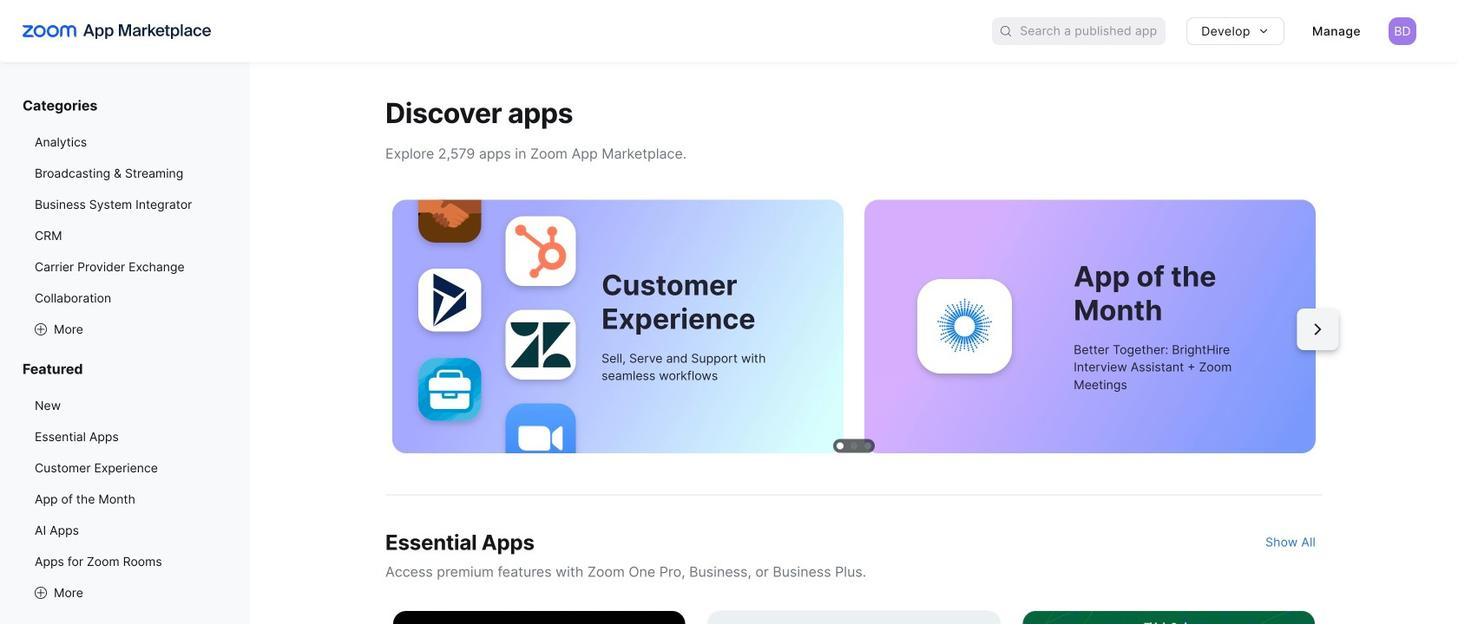 Task type: locate. For each thing, give the bounding box(es) containing it.
search a published app element
[[992, 17, 1166, 45]]

banner
[[0, 0, 1458, 62]]



Task type: describe. For each thing, give the bounding box(es) containing it.
Search text field
[[1020, 19, 1166, 44]]

current user is barb dwyer element
[[1389, 17, 1416, 45]]



Task type: vqa. For each thing, say whether or not it's contained in the screenshot.
banner
yes



